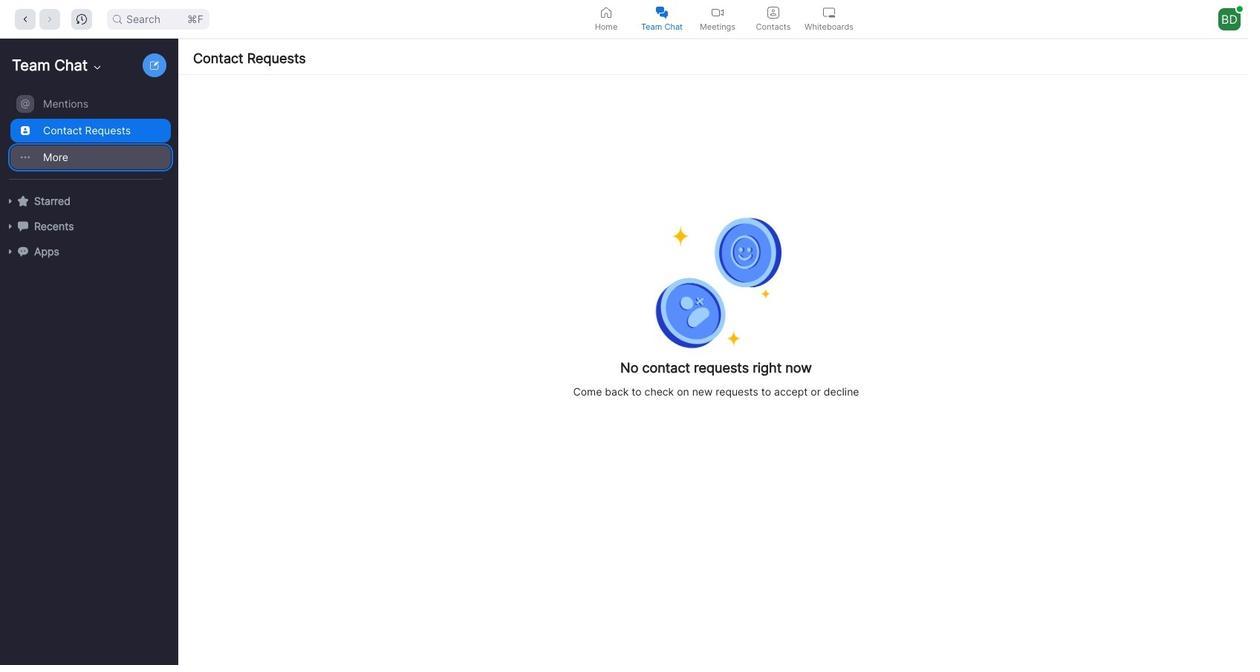 Task type: locate. For each thing, give the bounding box(es) containing it.
apps tree item
[[6, 239, 171, 265]]

star image
[[18, 196, 28, 206]]

triangle right image for apps "tree item"
[[6, 247, 15, 256]]

home small image
[[600, 6, 612, 18], [600, 6, 612, 18]]

chevron left small image
[[20, 14, 30, 24], [20, 14, 30, 24]]

tab list
[[578, 0, 857, 38]]

chevron down small image
[[91, 62, 103, 74]]

chat image
[[18, 221, 28, 232], [18, 221, 28, 232]]

triangle right image inside recents tree item
[[6, 222, 15, 231]]

whiteboard small image
[[823, 6, 835, 18], [823, 6, 835, 18]]

starred tree item
[[6, 189, 171, 214]]

chatbot image
[[18, 247, 28, 257]]

magnifier image
[[113, 14, 122, 23], [113, 14, 122, 23]]

new image
[[150, 61, 159, 70]]

video on image
[[712, 6, 724, 18]]

group
[[0, 91, 171, 180]]

profile contact image
[[768, 6, 779, 18], [768, 6, 779, 18]]

chevron down small image
[[91, 62, 103, 74]]

triangle right image
[[6, 197, 15, 206], [6, 197, 15, 206], [6, 222, 15, 231], [6, 247, 15, 256], [6, 247, 15, 256]]

triangle right image for the starred tree item
[[6, 197, 15, 206]]

history image
[[77, 14, 87, 24], [77, 14, 87, 24]]

tree
[[0, 89, 175, 279]]

online image
[[1237, 6, 1243, 12], [1237, 6, 1243, 12]]



Task type: describe. For each thing, give the bounding box(es) containing it.
star image
[[18, 196, 28, 206]]

triangle right image for recents tree item
[[6, 222, 15, 231]]

chatbot image
[[18, 247, 28, 257]]

new image
[[150, 61, 159, 70]]

recents tree item
[[6, 214, 171, 239]]

team chat image
[[656, 6, 668, 18]]

team chat image
[[656, 6, 668, 18]]

video on image
[[712, 6, 724, 18]]

triangle right image
[[6, 222, 15, 231]]



